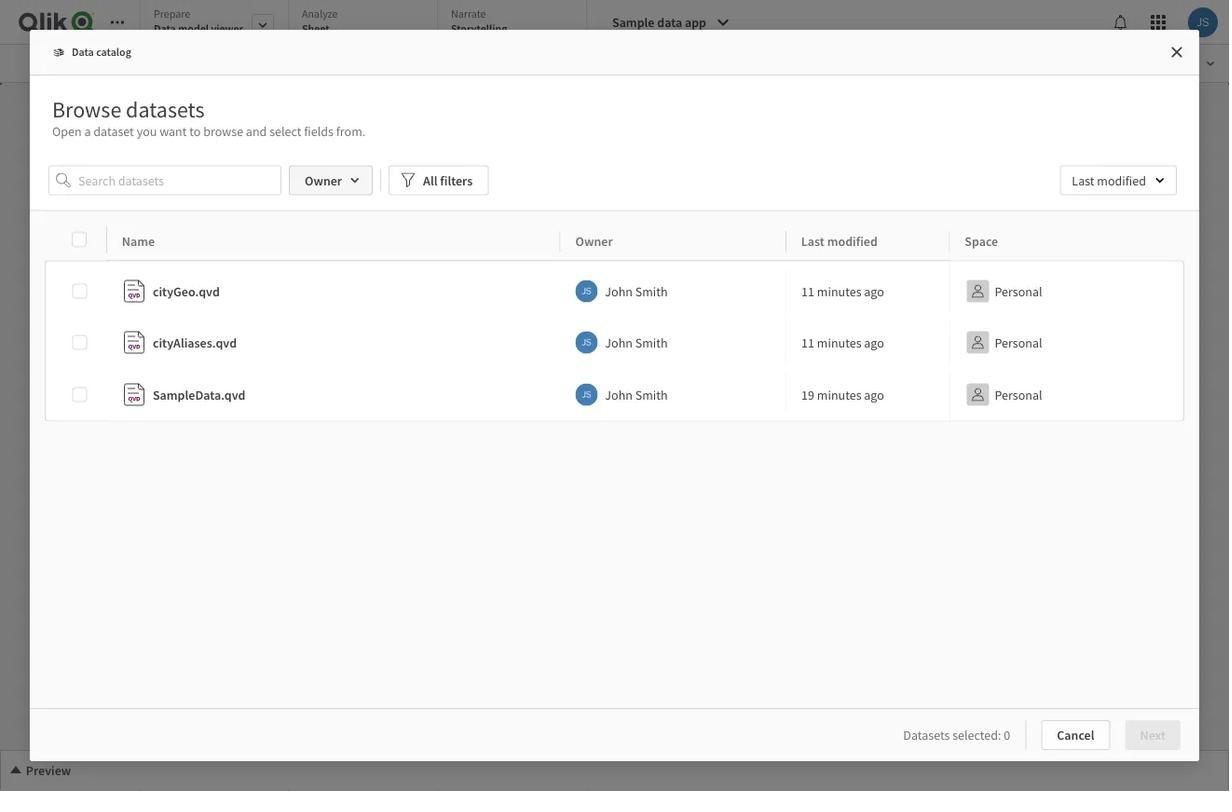 Task type: locate. For each thing, give the bounding box(es) containing it.
minutes for sampledata.qvd
[[817, 386, 862, 403]]

0 vertical spatial manager
[[122, 344, 140, 350]]

smith
[[636, 283, 668, 300], [636, 334, 668, 351], [636, 386, 668, 403]]

1 vertical spatial product
[[122, 405, 138, 412]]

datasets
[[126, 95, 205, 123]]

city down cost
[[122, 190, 130, 196]]

1 item from the top
[[122, 292, 131, 299]]

date
[[122, 241, 131, 247]]

grosssales
[[122, 262, 144, 268]]

1 vertical spatial city
[[122, 210, 130, 217]]

sampledata.qvd
[[153, 386, 246, 403]]

1 vertical spatial john smith image
[[576, 331, 598, 354]]

city left code
[[122, 210, 130, 217]]

customer down code
[[122, 220, 142, 227]]

2 vertical spatial john smith image
[[576, 384, 598, 406]]

1 ago from the top
[[864, 283, 884, 300]]

john for cityaliases.qvd
[[606, 334, 633, 351]]

19
[[802, 386, 815, 403]]

Search datasets text field
[[78, 165, 282, 195]]

smith for sampledata.qvd
[[636, 386, 668, 403]]

1 11 from the top
[[802, 283, 815, 300]]

2 customer from the top
[[122, 231, 142, 237]]

1 horizontal spatial modified
[[1098, 172, 1147, 189]]

2 smith from the top
[[636, 334, 668, 351]]

1 vertical spatial desc
[[132, 292, 142, 299]]

None checkbox
[[45, 369, 1185, 422]]

0 vertical spatial item
[[122, 292, 131, 299]]

number up location on the top
[[132, 303, 149, 309]]

3 smith from the top
[[636, 386, 668, 403]]

minutes
[[817, 283, 862, 300], [817, 334, 862, 351], [817, 386, 862, 403]]

modified inside last modified popup button
[[1098, 172, 1147, 189]]

browse datasets open a dataset you want to browse and select fields from.
[[52, 95, 366, 140]]

you
[[137, 123, 157, 140]]

3 ago from the top
[[864, 386, 884, 403]]

citygeo.qvd
[[153, 283, 220, 300]]

2 vertical spatial ago
[[864, 386, 884, 403]]

1 vertical spatial 11 minutes ago
[[802, 334, 884, 351]]

personal for sampledata.qvd
[[995, 386, 1043, 403]]

11 minutes ago cell
[[787, 260, 950, 317], [787, 316, 950, 369]]

customer up date
[[122, 231, 142, 237]]

number right order
[[135, 375, 152, 381]]

2 john from the top
[[606, 334, 633, 351]]

personal cell for sampledata.qvd
[[950, 369, 1185, 422]]

2 11 from the top
[[802, 334, 815, 351]]

1 horizontal spatial last modified
[[1073, 172, 1147, 189]]

19 minutes ago cell
[[787, 369, 950, 422]]

0 horizontal spatial owner
[[305, 172, 342, 189]]

desc down date
[[122, 251, 132, 258]]

a
[[84, 123, 91, 140]]

1 vertical spatial john
[[606, 334, 633, 351]]

prepare
[[154, 7, 191, 21]]

and
[[246, 123, 267, 140]]

3 john smith cell from the top
[[561, 369, 787, 422]]

11 for cityaliases.qvd
[[802, 334, 815, 351]]

desc
[[122, 251, 132, 258], [132, 292, 142, 299]]

1 vertical spatial minutes
[[817, 334, 862, 351]]

1 city from the top
[[122, 190, 130, 196]]

group right the sub
[[148, 416, 161, 422]]

prepare data model viewer
[[154, 7, 243, 36]]

number down longitude on the top
[[141, 354, 158, 360]]

11 minutes ago
[[802, 283, 884, 300], [802, 334, 884, 351]]

select
[[270, 123, 302, 140]]

owner
[[305, 172, 342, 189], [576, 233, 613, 250]]

product down the path
[[122, 395, 138, 402]]

john smith
[[606, 283, 668, 300], [606, 334, 668, 351], [606, 386, 668, 403]]

1 smith from the top
[[636, 283, 668, 300]]

john smith for sampledata.qvd
[[606, 386, 668, 403]]

0 vertical spatial john smith image
[[576, 280, 598, 302]]

all
[[423, 172, 438, 189]]

owner down fields
[[305, 172, 342, 189]]

line
[[139, 405, 148, 412]]

0 vertical spatial owner
[[305, 172, 342, 189]]

triangle top image
[[8, 764, 23, 779]]

storytelling
[[451, 21, 508, 36]]

11 for citygeo.qvd
[[802, 283, 815, 300]]

11 minutes ago for cityaliases.qvd
[[802, 334, 884, 351]]

0 vertical spatial product
[[122, 395, 138, 402]]

last inside popup button
[[1073, 172, 1095, 189]]

1 vertical spatial manager
[[122, 354, 140, 360]]

1 john smith cell from the top
[[561, 260, 787, 317]]

11 minutes ago cell for cityaliases.qvd
[[787, 316, 950, 369]]

1 vertical spatial last
[[802, 233, 825, 250]]

preview
[[26, 763, 71, 779]]

customer
[[122, 220, 142, 227], [122, 231, 142, 237]]

11 minutes ago cell for citygeo.qvd
[[787, 260, 950, 317]]

minutes for citygeo.qvd
[[817, 283, 862, 300]]

None checkbox
[[45, 260, 1185, 317], [45, 316, 1185, 369], [45, 260, 1185, 317], [45, 316, 1185, 369]]

3 personal cell from the top
[[950, 369, 1185, 422]]

tab list inside browse datasets application
[[140, 0, 594, 47]]

0 vertical spatial modified
[[1098, 172, 1147, 189]]

1 vertical spatial customer
[[122, 231, 142, 237]]

tab list containing prepare
[[140, 0, 594, 47]]

0 vertical spatial smith
[[636, 283, 668, 300]]

2 11 minutes ago from the top
[[802, 334, 884, 351]]

john smith cell for citygeo.qvd
[[561, 260, 787, 317]]

2 vertical spatial smith
[[636, 386, 668, 403]]

personal cell for cityaliases.qvd
[[950, 316, 1185, 369]]

personal for citygeo.qvd
[[995, 283, 1043, 300]]

dataset
[[94, 123, 134, 140]]

2 john smith cell from the top
[[561, 316, 787, 369]]

filters
[[440, 172, 473, 189]]

2 vertical spatial john smith
[[606, 386, 668, 403]]

2 personal cell from the top
[[950, 316, 1185, 369]]

product left line
[[122, 405, 138, 412]]

3 john smith image from the top
[[576, 384, 598, 406]]

3 minutes from the top
[[817, 386, 862, 403]]

0 horizontal spatial modified
[[828, 233, 878, 250]]

2 personal from the top
[[995, 334, 1043, 351]]

last modified
[[1073, 172, 1147, 189], [802, 233, 878, 250]]

zoom out image
[[1180, 420, 1195, 442]]

3 john smith from the top
[[606, 386, 668, 403]]

to
[[190, 123, 201, 140]]

number up grosssales
[[143, 231, 160, 237]]

personal
[[995, 283, 1043, 300], [995, 334, 1043, 351], [995, 386, 1043, 403]]

0 vertical spatial john smith
[[606, 283, 668, 300]]

1 personal from the top
[[995, 283, 1043, 300]]

2 john smith image from the top
[[576, 331, 598, 354]]

john smith cell
[[561, 260, 787, 317], [561, 316, 787, 369], [561, 369, 787, 422]]

sample
[[613, 14, 655, 31]]

2 city from the top
[[122, 210, 130, 217]]

space
[[965, 233, 999, 250]]

owner down filters 'region'
[[576, 233, 613, 250]]

1 vertical spatial item
[[122, 303, 131, 309]]

0 vertical spatial last modified
[[1073, 172, 1147, 189]]

narrate storytelling
[[451, 7, 508, 36]]

owner button
[[289, 165, 373, 195]]

2 manager from the top
[[122, 354, 140, 360]]

2 vertical spatial minutes
[[817, 386, 862, 403]]

1 minutes from the top
[[817, 283, 862, 300]]

1 11 minutes ago cell from the top
[[787, 260, 950, 317]]

tab list
[[140, 0, 594, 47]]

john for sampledata.qvd
[[606, 386, 633, 403]]

0 horizontal spatial last
[[802, 233, 825, 250]]

city code customer customer number date desc grosssales
[[122, 210, 160, 268]]

modified
[[1098, 172, 1147, 189], [828, 233, 878, 250]]

1 john smith from the top
[[606, 283, 668, 300]]

ago
[[864, 283, 884, 300], [864, 334, 884, 351], [864, 386, 884, 403]]

cost
[[122, 179, 131, 186]]

1 personal cell from the top
[[950, 260, 1185, 317]]

browse
[[203, 123, 243, 140]]

product left the sub
[[122, 416, 138, 422]]

1 vertical spatial last modified
[[802, 233, 878, 250]]

0 vertical spatial city
[[122, 190, 130, 196]]

none checkbox containing sampledata.qvd
[[45, 369, 1185, 422]]

3 personal from the top
[[995, 386, 1043, 403]]

sheet
[[302, 21, 330, 36]]

john smith image
[[576, 280, 598, 302], [576, 331, 598, 354], [576, 384, 598, 406]]

11 minutes ago for citygeo.qvd
[[802, 283, 884, 300]]

number inside the order number path product group product line product sub group
[[135, 375, 152, 381]]

personal cell
[[950, 260, 1185, 317], [950, 316, 1185, 369], [950, 369, 1185, 422]]

0 vertical spatial group
[[139, 395, 152, 402]]

2 vertical spatial personal
[[995, 386, 1043, 403]]

john
[[606, 283, 633, 300], [606, 334, 633, 351], [606, 386, 633, 403]]

1 vertical spatial john smith
[[606, 334, 668, 351]]

0 vertical spatial minutes
[[817, 283, 862, 300]]

from.
[[336, 123, 366, 140]]

cityaliases.qvd
[[153, 334, 237, 351]]

1 vertical spatial smith
[[636, 334, 668, 351]]

ago inside cell
[[864, 386, 884, 403]]

0 horizontal spatial last modified
[[802, 233, 878, 250]]

open
[[52, 123, 82, 140]]

1 horizontal spatial last
[[1073, 172, 1095, 189]]

1 horizontal spatial owner
[[576, 233, 613, 250]]

model
[[178, 21, 209, 36]]

0 vertical spatial customer
[[122, 220, 142, 227]]

11
[[802, 283, 815, 300], [802, 334, 815, 351]]

0 vertical spatial personal
[[995, 283, 1043, 300]]

2 minutes from the top
[[817, 334, 862, 351]]

1 john from the top
[[606, 283, 633, 300]]

1 manager from the top
[[122, 344, 140, 350]]

personal cell for citygeo.qvd
[[950, 260, 1185, 317]]

2 product from the top
[[122, 405, 138, 412]]

number
[[143, 231, 160, 237], [138, 282, 155, 288], [132, 303, 149, 309], [141, 354, 158, 360], [135, 375, 152, 381]]

1 product from the top
[[122, 395, 138, 402]]

item
[[122, 292, 131, 299], [122, 303, 131, 309]]

city
[[122, 190, 130, 196], [122, 210, 130, 217]]

0 vertical spatial 11
[[802, 283, 815, 300]]

2 john smith from the top
[[606, 334, 668, 351]]

john smith for citygeo.qvd
[[606, 283, 668, 300]]

manager
[[122, 344, 140, 350], [122, 354, 140, 360]]

personal inside option
[[995, 386, 1043, 403]]

minutes inside cell
[[817, 386, 862, 403]]

1 vertical spatial 11
[[802, 334, 815, 351]]

analyze
[[302, 7, 338, 21]]

2 vertical spatial john
[[606, 386, 633, 403]]

city inside city code customer customer number date desc grosssales
[[122, 210, 130, 217]]

0 vertical spatial john
[[606, 283, 633, 300]]

1 vertical spatial ago
[[864, 334, 884, 351]]

last modified button
[[1060, 165, 1178, 195]]

1 john smith image from the top
[[576, 280, 598, 302]]

code
[[131, 210, 142, 217]]

1 vertical spatial personal
[[995, 334, 1043, 351]]

ago for citygeo.qvd
[[864, 283, 884, 300]]

city inside cost city
[[122, 190, 130, 196]]

desc inside invoice number item desc item number
[[132, 292, 142, 299]]

0 vertical spatial desc
[[122, 251, 132, 258]]

2 vertical spatial product
[[122, 416, 138, 422]]

group
[[139, 395, 152, 402], [148, 416, 161, 422]]

browse datasets application
[[0, 0, 1230, 792]]

desc down invoice
[[132, 292, 142, 299]]

0 vertical spatial last
[[1073, 172, 1095, 189]]

product
[[122, 395, 138, 402], [122, 405, 138, 412], [122, 416, 138, 422]]

last
[[1073, 172, 1095, 189], [802, 233, 825, 250]]

1 vertical spatial modified
[[828, 233, 878, 250]]

0 vertical spatial ago
[[864, 283, 884, 300]]

3 john from the top
[[606, 386, 633, 403]]

19 minutes ago
[[802, 386, 884, 403]]

2 11 minutes ago cell from the top
[[787, 316, 950, 369]]

1 11 minutes ago from the top
[[802, 283, 884, 300]]

2 ago from the top
[[864, 334, 884, 351]]

group up line
[[139, 395, 152, 402]]

0 vertical spatial 11 minutes ago
[[802, 283, 884, 300]]



Task type: describe. For each thing, give the bounding box(es) containing it.
3 product from the top
[[122, 416, 138, 422]]

sample data app
[[613, 14, 707, 31]]

want
[[160, 123, 187, 140]]

owner inside dropdown button
[[305, 172, 342, 189]]

sample data app button
[[601, 7, 742, 37]]

minutes for cityaliases.qvd
[[817, 334, 862, 351]]

all filters
[[423, 172, 473, 189]]

personal for cityaliases.qvd
[[995, 334, 1043, 351]]

sub
[[139, 416, 147, 422]]

1 vertical spatial group
[[148, 416, 161, 422]]

data
[[658, 14, 683, 31]]

ago for sampledata.qvd
[[864, 386, 884, 403]]

browse datasets dialog
[[30, 30, 1200, 762]]

desc inside city code customer customer number date desc grosssales
[[122, 251, 132, 258]]

ago for cityaliases.qvd
[[864, 334, 884, 351]]

all filters button
[[389, 165, 489, 195]]

invoice
[[122, 282, 137, 288]]

smith for cityaliases.qvd
[[636, 334, 668, 351]]

1 vertical spatial owner
[[576, 233, 613, 250]]

viewer
[[211, 21, 243, 36]]

narrate
[[451, 7, 486, 21]]

longitude
[[122, 333, 143, 340]]

data
[[154, 21, 176, 36]]

john smith image for sampledata.qvd
[[576, 384, 598, 406]]

location
[[122, 323, 140, 330]]

last modified inside popup button
[[1073, 172, 1147, 189]]

order
[[122, 375, 134, 381]]

none checkbox inside the browse datasets dialog
[[45, 369, 1185, 422]]

preview button
[[0, 751, 1230, 792]]

name
[[122, 233, 155, 250]]

analyze sheet
[[302, 7, 338, 36]]

john smith for cityaliases.qvd
[[606, 334, 668, 351]]

cost city
[[122, 179, 131, 196]]

number right invoice
[[138, 282, 155, 288]]

john smith cell for cityaliases.qvd
[[561, 316, 787, 369]]

2 item from the top
[[122, 303, 131, 309]]

cancel button
[[1042, 721, 1111, 751]]

filters region
[[48, 162, 1181, 199]]

fields
[[304, 123, 334, 140]]

number inside city code customer customer number date desc grosssales
[[143, 231, 160, 237]]

order number path product group product line product sub group
[[122, 375, 161, 422]]

john smith image for citygeo.qvd
[[576, 280, 598, 302]]

zoom in image
[[1180, 268, 1195, 290]]

app
[[685, 14, 707, 31]]

smith for citygeo.qvd
[[636, 283, 668, 300]]

john smith cell for sampledata.qvd
[[561, 369, 787, 422]]

john smith image for cityaliases.qvd
[[576, 331, 598, 354]]

cancel
[[1058, 727, 1095, 744]]

browse
[[52, 95, 121, 123]]

invoice number item desc item number
[[122, 282, 155, 309]]

number inside location longitude manager manager number
[[141, 354, 158, 360]]

1 customer from the top
[[122, 220, 142, 227]]

john for citygeo.qvd
[[606, 283, 633, 300]]

location longitude manager manager number
[[122, 323, 158, 360]]

path
[[122, 385, 131, 391]]



Task type: vqa. For each thing, say whether or not it's contained in the screenshot.
Media objects Icon
no



